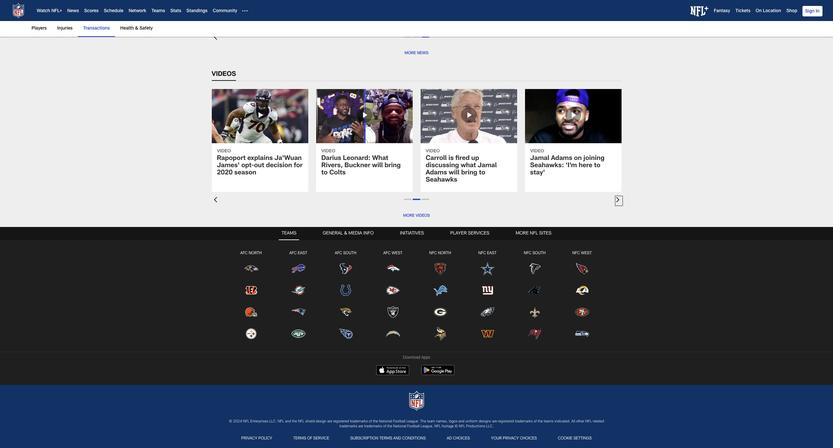 Task type: vqa. For each thing, say whether or not it's contained in the screenshot.
Monday Today
no



Task type: describe. For each thing, give the bounding box(es) containing it.
video rapoport explains ja'wuan james' opt-out decision for 2020 season
[[217, 149, 303, 176]]

los angeles chargers image
[[386, 327, 401, 341]]

all
[[572, 420, 576, 424]]

© 2024 nfl enterprises llc. nfl and the nfl shield design are registered trademarks of the national football league. the team names, logos and uniform designs are registered trademarks of the teams indicated. all other nfl-related trademarks are trademarks of the national football league. nfl footage © nfl productions llc.
[[229, 420, 605, 429]]

video carroll is fired up discussing what jamal adams will bring to seahawks
[[426, 149, 497, 184]]

baltimore ravens image
[[244, 262, 259, 276]]

media
[[349, 232, 363, 236]]

afc for afc north
[[241, 252, 248, 256]]

denver broncos image
[[386, 262, 401, 276]]

choices inside ad choices link
[[453, 437, 470, 441]]

bring inside video darius leonard: what rivers, buckner will bring to colts
[[385, 163, 401, 169]]

darius
[[322, 155, 342, 162]]

productions
[[467, 425, 486, 429]]

nfc for nfc west
[[573, 252, 581, 256]]

settings
[[574, 437, 592, 441]]

players
[[32, 26, 47, 31]]

1 down image from the left
[[212, 197, 217, 202]]

houston texans image
[[339, 262, 353, 276]]

subscription
[[351, 437, 379, 441]]

2 registered from the left
[[499, 420, 514, 424]]

east for nfc east
[[488, 252, 497, 256]]

subscription terms and conditions
[[351, 437, 426, 441]]

cleveland browns image
[[244, 305, 259, 319]]

on
[[756, 9, 763, 14]]

carroll
[[426, 155, 447, 162]]

video darius leonard: what rivers, buckner will bring to colts
[[322, 149, 401, 176]]

to inside video carroll is fired up discussing what jamal adams will bring to seahawks
[[479, 170, 486, 176]]

new york jets image
[[291, 327, 306, 341]]

north for nfc north
[[438, 252, 452, 256]]

2024
[[233, 420, 242, 424]]

stay'
[[531, 170, 546, 176]]

the left teams
[[538, 420, 543, 424]]

is
[[449, 155, 454, 162]]

arizona cardinals image
[[575, 262, 590, 276]]

initiatives
[[400, 232, 424, 236]]

washington commanders image
[[481, 327, 495, 341]]

afc west
[[384, 252, 403, 256]]

fired
[[456, 155, 470, 162]]

jamal inside video jamal adams on joining seahawks: 'i'm here to stay'
[[531, 155, 550, 162]]

afc north
[[241, 252, 262, 256]]

atlanta falcons image
[[528, 262, 543, 276]]

download on the apple store image
[[377, 366, 410, 375]]

watch
[[37, 9, 50, 14]]

video jamal adams on joining seahawks: 'i'm here to stay'
[[531, 149, 605, 176]]

afc for afc south
[[335, 252, 343, 256]]

nfl inside button
[[530, 232, 539, 236]]

carolina panthers image
[[528, 283, 543, 298]]

schedule
[[104, 9, 124, 14]]

scores link
[[84, 9, 99, 14]]

network
[[129, 9, 146, 14]]

1 terms from the left
[[294, 437, 306, 441]]

afc for afc west
[[384, 252, 391, 256]]

joining
[[584, 155, 605, 162]]

adams inside video jamal adams on joining seahawks: 'i'm here to stay'
[[552, 155, 573, 162]]

0 vertical spatial carousel with 12 items region
[[0, 0, 630, 48]]

video for jamal adams on joining seahawks: 'i'm here to stay'
[[531, 149, 545, 154]]

and inside 'link'
[[394, 437, 402, 441]]

info
[[364, 232, 374, 236]]

of left teams
[[534, 420, 537, 424]]

2 horizontal spatial are
[[493, 420, 498, 424]]

sign in
[[806, 9, 820, 14]]

rapoport
[[217, 155, 246, 162]]

miami dolphins image
[[291, 283, 306, 298]]

health & safety
[[120, 26, 153, 31]]

get it on google play image
[[419, 363, 457, 378]]

ad
[[447, 437, 452, 441]]

injuries link
[[55, 21, 75, 36]]

adams inside video carroll is fired up discussing what jamal adams will bring to seahawks
[[426, 170, 447, 176]]

ad choices
[[447, 437, 470, 441]]

on location
[[756, 9, 782, 14]]

video for rapoport explains ja'wuan james' opt-out decision for 2020 season
[[217, 149, 231, 154]]

names,
[[437, 420, 448, 424]]

enterprises
[[251, 420, 269, 424]]

sign in button
[[803, 6, 823, 16]]

seahawks
[[426, 177, 458, 184]]

privacy policy link
[[239, 435, 275, 443]]

terms inside 'link'
[[380, 437, 393, 441]]

service
[[314, 437, 329, 441]]

nfl down names,
[[435, 425, 441, 429]]

choices inside 'your privacy choices' link
[[520, 437, 538, 441]]

uniform
[[466, 420, 478, 424]]

banner containing watch nfl+
[[0, 0, 834, 37]]

indianapolis colts image
[[339, 283, 353, 298]]

seattle seahawks image
[[575, 327, 590, 341]]

page main content main content
[[0, 0, 834, 221]]

jamal inside video carroll is fired up discussing what jamal adams will bring to seahawks
[[478, 163, 497, 169]]

stats link
[[171, 9, 181, 14]]

shield
[[306, 420, 315, 424]]

new york giants image
[[481, 283, 495, 298]]

schedule link
[[104, 9, 124, 14]]

buckner
[[345, 163, 371, 169]]

fantasy
[[715, 9, 731, 14]]

to for joining
[[595, 163, 601, 169]]

san francisco 49ers image
[[575, 305, 590, 319]]

new orleans saints image
[[528, 305, 543, 319]]

north for afc north
[[249, 252, 262, 256]]

nfl shield image
[[11, 3, 26, 18]]

related
[[594, 420, 605, 424]]

0 horizontal spatial and
[[285, 420, 291, 424]]

afc south
[[335, 252, 357, 256]]

network link
[[129, 9, 146, 14]]

explains
[[248, 155, 273, 162]]

stats
[[171, 9, 181, 14]]

1 vertical spatial football
[[408, 425, 420, 429]]

of up subscription
[[369, 420, 372, 424]]

general & media info
[[323, 232, 374, 236]]

bring inside video carroll is fired up discussing what jamal adams will bring to seahawks
[[462, 170, 478, 176]]

nfl+ image
[[691, 6, 709, 17]]

las vegas raiders image
[[386, 305, 401, 319]]

safety
[[140, 26, 153, 31]]

indicated.
[[555, 420, 571, 424]]

buffalo bills image
[[291, 262, 306, 276]]

teams for teams link
[[152, 9, 165, 14]]

more nfl sites
[[516, 232, 552, 236]]

jacksonville jaguars image
[[339, 305, 353, 319]]

video for carroll is fired up discussing what jamal adams will bring to seahawks
[[426, 149, 440, 154]]

more videos
[[404, 214, 430, 218]]

player
[[451, 232, 467, 236]]

1 vertical spatial llc.
[[487, 425, 494, 429]]

colts
[[330, 170, 346, 176]]

your privacy choices link
[[489, 435, 540, 443]]

down image
[[212, 35, 217, 40]]

what
[[373, 155, 389, 162]]

transactions link
[[81, 21, 112, 36]]

terms of service
[[294, 437, 329, 441]]

watch nfl+
[[37, 9, 62, 14]]

download
[[403, 356, 421, 360]]

& for health
[[135, 26, 138, 31]]

minnesota vikings image
[[433, 327, 448, 341]]

0 horizontal spatial national
[[379, 420, 392, 424]]

nfc east
[[479, 252, 497, 256]]

east for afc east
[[298, 252, 308, 256]]

cookie settings button
[[556, 435, 595, 443]]

designs
[[479, 420, 492, 424]]

general & media info button
[[321, 227, 377, 240]]

news inside banner
[[67, 9, 79, 14]]

more videos button
[[401, 211, 433, 221]]

more news button
[[402, 49, 432, 58]]

navigation containing afc north
[[0, 240, 834, 348]]

on location link
[[756, 9, 782, 14]]



Task type: locate. For each thing, give the bounding box(es) containing it.
0 horizontal spatial adams
[[426, 170, 447, 176]]

footage
[[442, 425, 454, 429]]

football up conditions
[[408, 425, 420, 429]]

0 horizontal spatial will
[[372, 163, 383, 169]]

south for nfc south
[[533, 252, 546, 256]]

teams for teams button
[[282, 232, 297, 236]]

0 horizontal spatial teams
[[152, 9, 165, 14]]

health
[[120, 26, 134, 31]]

1 horizontal spatial football
[[408, 425, 420, 429]]

what
[[461, 163, 476, 169]]

llc.
[[270, 420, 277, 424], [487, 425, 494, 429]]

videos
[[212, 71, 236, 78]]

video up carroll at the right of the page
[[426, 149, 440, 154]]

of up the subscription terms and conditions
[[384, 425, 387, 429]]

to down rivers,
[[322, 170, 328, 176]]

to inside video jamal adams on joining seahawks: 'i'm here to stay'
[[595, 163, 601, 169]]

1 north from the left
[[249, 252, 262, 256]]

community
[[213, 9, 237, 14]]

1 horizontal spatial east
[[488, 252, 497, 256]]

teams up afc east
[[282, 232, 297, 236]]

1 afc from the left
[[241, 252, 248, 256]]

privacy left policy
[[242, 437, 258, 441]]

to
[[595, 163, 601, 169], [322, 170, 328, 176], [479, 170, 486, 176]]

jamal down up
[[478, 163, 497, 169]]

choices right ad
[[453, 437, 470, 441]]

4 video from the left
[[531, 149, 545, 154]]

0 horizontal spatial to
[[322, 170, 328, 176]]

east up dallas cowboys icon
[[488, 252, 497, 256]]

teams
[[544, 420, 554, 424]]

video
[[217, 149, 231, 154], [322, 149, 336, 154], [426, 149, 440, 154], [531, 149, 545, 154]]

of inside terms of service link
[[307, 437, 313, 441]]

0 horizontal spatial are
[[328, 420, 333, 424]]

news inside button
[[417, 51, 429, 55]]

0 vertical spatial &
[[135, 26, 138, 31]]

1 horizontal spatial are
[[359, 425, 364, 429]]

players link
[[32, 21, 49, 36]]

1 vertical spatial more
[[404, 214, 415, 218]]

registered up your privacy choices
[[499, 420, 514, 424]]

banner
[[0, 0, 834, 37]]

pittsburgh steelers image
[[244, 327, 259, 341]]

1 privacy from the left
[[242, 437, 258, 441]]

terms down shield
[[294, 437, 306, 441]]

and right logos
[[459, 420, 465, 424]]

& left safety
[[135, 26, 138, 31]]

2 west from the left
[[582, 252, 592, 256]]

0 horizontal spatial jamal
[[478, 163, 497, 169]]

will down discussing
[[449, 170, 460, 176]]

1 horizontal spatial &
[[344, 232, 348, 236]]

0 vertical spatial league.
[[407, 420, 420, 424]]

0 vertical spatial bring
[[385, 163, 401, 169]]

to inside video darius leonard: what rivers, buckner will bring to colts
[[322, 170, 328, 176]]

1 horizontal spatial teams
[[282, 232, 297, 236]]

0 horizontal spatial south
[[344, 252, 357, 256]]

south up houston texans icon
[[344, 252, 357, 256]]

4 afc from the left
[[384, 252, 391, 256]]

nfl+
[[51, 9, 62, 14]]

up
[[472, 155, 480, 162]]

sites
[[540, 232, 552, 236]]

chicago bears image
[[433, 262, 448, 276]]

east up buffalo bills icon
[[298, 252, 308, 256]]

registered right design
[[333, 420, 349, 424]]

llc. down designs
[[487, 425, 494, 429]]

1 horizontal spatial will
[[449, 170, 460, 176]]

1 horizontal spatial down image
[[617, 197, 622, 202]]

1 nfc from the left
[[430, 252, 437, 256]]

more for more videos
[[404, 214, 415, 218]]

video up seahawks:
[[531, 149, 545, 154]]

0 horizontal spatial north
[[249, 252, 262, 256]]

and left conditions
[[394, 437, 402, 441]]

are right designs
[[493, 420, 498, 424]]

afc east
[[290, 252, 308, 256]]

green bay packers image
[[433, 305, 448, 319]]

nfl up ad choices at the bottom of page
[[459, 425, 466, 429]]

0 horizontal spatial choices
[[453, 437, 470, 441]]

afc up buffalo bills icon
[[290, 252, 297, 256]]

cookie
[[559, 437, 573, 441]]

© down logos
[[455, 425, 458, 429]]

2 horizontal spatial to
[[595, 163, 601, 169]]

the up the subscription terms and conditions
[[388, 425, 393, 429]]

shop link
[[787, 9, 798, 14]]

2 privacy from the left
[[503, 437, 519, 441]]

1 horizontal spatial llc.
[[487, 425, 494, 429]]

league. left the
[[407, 420, 420, 424]]

kansas city chiefs image
[[386, 283, 401, 298]]

2 terms from the left
[[380, 437, 393, 441]]

carousel with 12 items region
[[0, 0, 630, 48], [212, 89, 622, 210]]

south for afc south
[[344, 252, 357, 256]]

opt-
[[242, 163, 254, 169]]

nfc up "chicago bears" 'image'
[[430, 252, 437, 256]]

video inside video darius leonard: what rivers, buckner will bring to colts
[[322, 149, 336, 154]]

injuries
[[57, 26, 73, 31]]

0 horizontal spatial football
[[393, 420, 406, 424]]

privacy policy
[[242, 437, 272, 441]]

1 horizontal spatial west
[[582, 252, 592, 256]]

1 horizontal spatial bring
[[462, 170, 478, 176]]

1 south from the left
[[344, 252, 357, 256]]

privacy inside "link"
[[242, 437, 258, 441]]

video inside video jamal adams on joining seahawks: 'i'm here to stay'
[[531, 149, 545, 154]]

decision
[[266, 163, 292, 169]]

2 video from the left
[[322, 149, 336, 154]]

2 down image from the left
[[617, 197, 622, 202]]

carousel with 12 items region containing rapoport explains ja'wuan james' opt-out decision for 2020 season
[[212, 89, 622, 210]]

east
[[298, 252, 308, 256], [488, 252, 497, 256]]

to down joining
[[595, 163, 601, 169]]

are up subscription
[[359, 425, 364, 429]]

0 vertical spatial football
[[393, 420, 406, 424]]

0 vertical spatial will
[[372, 163, 383, 169]]

1 horizontal spatial choices
[[520, 437, 538, 441]]

north up the baltimore ravens icon
[[249, 252, 262, 256]]

shop
[[787, 9, 798, 14]]

nfc for nfc north
[[430, 252, 437, 256]]

video inside the video rapoport explains ja'wuan james' opt-out decision for 2020 season
[[217, 149, 231, 154]]

1 horizontal spatial adams
[[552, 155, 573, 162]]

privacy right your
[[503, 437, 519, 441]]

1 west from the left
[[392, 252, 403, 256]]

1 vertical spatial league.
[[421, 425, 434, 429]]

nfc for nfc east
[[479, 252, 487, 256]]

transactions
[[83, 26, 110, 31]]

terms right subscription
[[380, 437, 393, 441]]

league. down the
[[421, 425, 434, 429]]

video up rapoport
[[217, 149, 231, 154]]

more for more nfl sites
[[516, 232, 529, 236]]

are right design
[[328, 420, 333, 424]]

1 vertical spatial jamal
[[478, 163, 497, 169]]

will
[[372, 163, 383, 169], [449, 170, 460, 176]]

llc. right "enterprises"
[[270, 420, 277, 424]]

0 horizontal spatial league.
[[407, 420, 420, 424]]

1 vertical spatial teams
[[282, 232, 297, 236]]

for
[[294, 163, 303, 169]]

cookie settings
[[559, 437, 592, 441]]

2020
[[217, 170, 233, 176]]

detroit lions image
[[433, 283, 448, 298]]

2 vertical spatial more
[[516, 232, 529, 236]]

afc for afc east
[[290, 252, 297, 256]]

ad choices link
[[445, 435, 473, 443]]

afc
[[241, 252, 248, 256], [290, 252, 297, 256], [335, 252, 343, 256], [384, 252, 391, 256]]

nfc north
[[430, 252, 452, 256]]

1 vertical spatial &
[[344, 232, 348, 236]]

0 vertical spatial adams
[[552, 155, 573, 162]]

community link
[[213, 9, 237, 14]]

'i'm
[[566, 163, 578, 169]]

& inside button
[[344, 232, 348, 236]]

1 vertical spatial ©
[[455, 425, 458, 429]]

2 choices from the left
[[520, 437, 538, 441]]

nfl left sites
[[530, 232, 539, 236]]

footer containing teams
[[0, 227, 834, 448]]

1 east from the left
[[298, 252, 308, 256]]

2 horizontal spatial and
[[459, 420, 465, 424]]

philadelphia eagles image
[[481, 305, 495, 319]]

2 afc from the left
[[290, 252, 297, 256]]

to down up
[[479, 170, 486, 176]]

will inside video carroll is fired up discussing what jamal adams will bring to seahawks
[[449, 170, 460, 176]]

1 horizontal spatial national
[[394, 425, 407, 429]]

1 vertical spatial carousel with 12 items region
[[212, 89, 622, 210]]

tab list containing teams
[[0, 227, 834, 352]]

are
[[328, 420, 333, 424], [493, 420, 498, 424], [359, 425, 364, 429]]

and left shield
[[285, 420, 291, 424]]

0 horizontal spatial llc.
[[270, 420, 277, 424]]

teams link
[[152, 9, 165, 14]]

1 horizontal spatial privacy
[[503, 437, 519, 441]]

seahawks:
[[531, 163, 565, 169]]

1 horizontal spatial terms
[[380, 437, 393, 441]]

more news
[[405, 51, 429, 55]]

south up atlanta falcons image
[[533, 252, 546, 256]]

nfl image
[[406, 391, 427, 412]]

will inside video darius leonard: what rivers, buckner will bring to colts
[[372, 163, 383, 169]]

standings
[[187, 9, 208, 14]]

0 horizontal spatial ©
[[229, 420, 232, 424]]

of left service
[[307, 437, 313, 441]]

your privacy choices
[[491, 437, 538, 441]]

afc up denver broncos icon
[[384, 252, 391, 256]]

adams up seahawks
[[426, 170, 447, 176]]

1 horizontal spatial to
[[479, 170, 486, 176]]

cincinnati bengals image
[[244, 283, 259, 298]]

0 horizontal spatial registered
[[333, 420, 349, 424]]

on
[[575, 155, 582, 162]]

terms
[[294, 437, 306, 441], [380, 437, 393, 441]]

more for more news
[[405, 51, 416, 55]]

0 vertical spatial llc.
[[270, 420, 277, 424]]

1 horizontal spatial news
[[417, 51, 429, 55]]

teams inside button
[[282, 232, 297, 236]]

1 horizontal spatial jamal
[[531, 155, 550, 162]]

to for rivers,
[[322, 170, 328, 176]]

nfl right 2024
[[243, 420, 250, 424]]

1 horizontal spatial league.
[[421, 425, 434, 429]]

player services button
[[448, 227, 493, 240]]

los angeles rams image
[[575, 283, 590, 298]]

0 horizontal spatial west
[[392, 252, 403, 256]]

& inside banner
[[135, 26, 138, 31]]

adams up 'i'm
[[552, 155, 573, 162]]

player services
[[451, 232, 490, 236]]

1 video from the left
[[217, 149, 231, 154]]

tampa bay buccaneers image
[[528, 327, 543, 341]]

jamal up seahawks:
[[531, 155, 550, 162]]

new england patriots image
[[291, 305, 306, 319]]

tickets
[[736, 9, 751, 14]]

standings link
[[187, 9, 208, 14]]

3 nfc from the left
[[524, 252, 532, 256]]

1 registered from the left
[[333, 420, 349, 424]]

west for afc west
[[392, 252, 403, 256]]

the left shield
[[292, 420, 297, 424]]

more nfl sites button
[[514, 227, 555, 240]]

west for nfc west
[[582, 252, 592, 256]]

the up subscription
[[373, 420, 378, 424]]

0 horizontal spatial news
[[67, 9, 79, 14]]

news link
[[67, 9, 79, 14]]

watch nfl+ link
[[37, 9, 62, 14]]

initiatives button
[[398, 227, 427, 240]]

more inside tab list
[[516, 232, 529, 236]]

down image
[[212, 197, 217, 202], [617, 197, 622, 202]]

apps
[[422, 356, 431, 360]]

nfl left shield
[[298, 420, 305, 424]]

© left 2024
[[229, 420, 232, 424]]

services
[[468, 232, 490, 236]]

2 south from the left
[[533, 252, 546, 256]]

0 horizontal spatial privacy
[[242, 437, 258, 441]]

1 horizontal spatial ©
[[455, 425, 458, 429]]

dots image
[[243, 8, 248, 13]]

0 vertical spatial more
[[405, 51, 416, 55]]

1 vertical spatial news
[[417, 51, 429, 55]]

afc up the baltimore ravens icon
[[241, 252, 248, 256]]

video for darius leonard: what rivers, buckner will bring to colts
[[322, 149, 336, 154]]

nfc up arizona cardinals image
[[573, 252, 581, 256]]

will down what
[[372, 163, 383, 169]]

nfc up atlanta falcons image
[[524, 252, 532, 256]]

0 vertical spatial jamal
[[531, 155, 550, 162]]

league.
[[407, 420, 420, 424], [421, 425, 434, 429]]

nfc west
[[573, 252, 592, 256]]

football up the subscription terms and conditions
[[393, 420, 406, 424]]

footer
[[0, 227, 834, 448]]

1 horizontal spatial and
[[394, 437, 402, 441]]

1 horizontal spatial south
[[533, 252, 546, 256]]

teams left stats on the left of the page
[[152, 9, 165, 14]]

1 horizontal spatial north
[[438, 252, 452, 256]]

& for general
[[344, 232, 348, 236]]

nfl right "enterprises"
[[278, 420, 284, 424]]

rivers,
[[322, 163, 343, 169]]

& left media
[[344, 232, 348, 236]]

south
[[344, 252, 357, 256], [533, 252, 546, 256]]

1 vertical spatial national
[[394, 425, 407, 429]]

in
[[817, 9, 820, 14]]

sign
[[806, 9, 815, 14]]

team
[[428, 420, 436, 424]]

4 nfc from the left
[[573, 252, 581, 256]]

0 horizontal spatial east
[[298, 252, 308, 256]]

health & safety link
[[118, 21, 156, 36]]

design
[[316, 420, 327, 424]]

nfc for nfc south
[[524, 252, 532, 256]]

1 vertical spatial will
[[449, 170, 460, 176]]

navigation
[[0, 240, 834, 348]]

1 horizontal spatial registered
[[499, 420, 514, 424]]

0 horizontal spatial bring
[[385, 163, 401, 169]]

nfc up dallas cowboys icon
[[479, 252, 487, 256]]

video inside video carroll is fired up discussing what jamal adams will bring to seahawks
[[426, 149, 440, 154]]

0 horizontal spatial down image
[[212, 197, 217, 202]]

dallas cowboys image
[[481, 262, 495, 276]]

0 horizontal spatial terms
[[294, 437, 306, 441]]

location
[[764, 9, 782, 14]]

west up denver broncos icon
[[392, 252, 403, 256]]

logos
[[449, 420, 458, 424]]

nfc
[[430, 252, 437, 256], [479, 252, 487, 256], [524, 252, 532, 256], [573, 252, 581, 256]]

3 afc from the left
[[335, 252, 343, 256]]

2 north from the left
[[438, 252, 452, 256]]

1 choices from the left
[[453, 437, 470, 441]]

1 vertical spatial bring
[[462, 170, 478, 176]]

choices right your
[[520, 437, 538, 441]]

0 horizontal spatial &
[[135, 26, 138, 31]]

afc up houston texans icon
[[335, 252, 343, 256]]

and
[[285, 420, 291, 424], [459, 420, 465, 424], [394, 437, 402, 441]]

2 nfc from the left
[[479, 252, 487, 256]]

other
[[577, 420, 585, 424]]

&
[[135, 26, 138, 31], [344, 232, 348, 236]]

0 vertical spatial teams
[[152, 9, 165, 14]]

3 video from the left
[[426, 149, 440, 154]]

download apps
[[403, 356, 431, 360]]

the
[[421, 420, 427, 424]]

0 vertical spatial news
[[67, 9, 79, 14]]

tennessee titans image
[[339, 327, 353, 341]]

bring
[[385, 163, 401, 169], [462, 170, 478, 176]]

2 east from the left
[[488, 252, 497, 256]]

video up darius
[[322, 149, 336, 154]]

your
[[491, 437, 502, 441]]

teams
[[152, 9, 165, 14], [282, 232, 297, 236]]

0 vertical spatial national
[[379, 420, 392, 424]]

1 vertical spatial adams
[[426, 170, 447, 176]]

tab list
[[0, 227, 834, 352]]

north up "chicago bears" 'image'
[[438, 252, 452, 256]]

trademarks
[[350, 420, 368, 424], [515, 420, 533, 424], [340, 425, 358, 429], [365, 425, 383, 429]]

0 vertical spatial ©
[[229, 420, 232, 424]]

west up arizona cardinals image
[[582, 252, 592, 256]]

teams inside banner
[[152, 9, 165, 14]]



